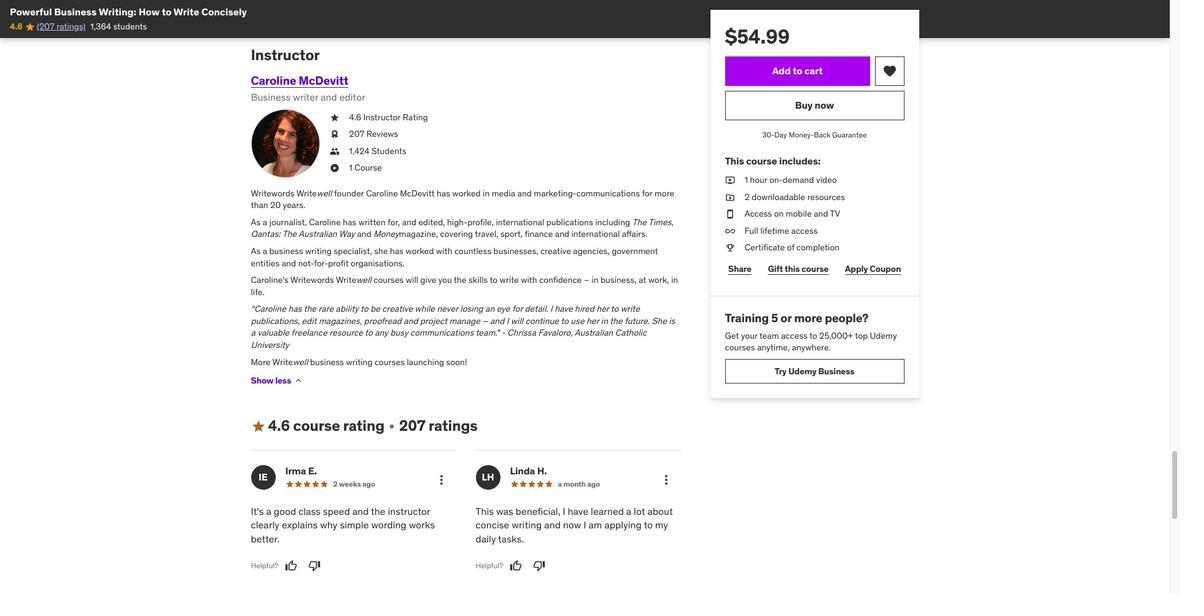 Task type: vqa. For each thing, say whether or not it's contained in the screenshot.
– inside the "caroline has the rare ability to be creative while never losing an eye for detail. i have hired her to write publications, edit magazines, proofread and project manage – and i will continue to use her in the future. she is a valuable freelance resource to any busy communications team." - chrissa favaloro, australian catholic university more write well business writing courses launching soon!
yes



Task type: locate. For each thing, give the bounding box(es) containing it.
0 vertical spatial the
[[633, 217, 647, 228]]

2 vertical spatial caroline
[[309, 217, 341, 228]]

1 as from the top
[[251, 217, 261, 228]]

has up the edited,
[[437, 188, 450, 199]]

to left my
[[644, 519, 653, 532]]

1 vertical spatial for
[[512, 304, 523, 315]]

writing
[[512, 519, 542, 532]]

as up qantas:
[[251, 217, 261, 228]]

1 horizontal spatial course
[[746, 155, 777, 167]]

powerful
[[10, 6, 52, 18]]

this
[[785, 263, 800, 274]]

busy
[[390, 328, 408, 339]]

mark review by irma e. as unhelpful image
[[308, 560, 321, 573]]

xsmall image left full
[[725, 225, 735, 237]]

australian down use
[[575, 328, 613, 339]]

well left founder
[[317, 188, 332, 199]]

1 horizontal spatial 207
[[399, 417, 426, 436]]

and down written
[[357, 229, 372, 240]]

reviews
[[367, 128, 398, 140]]

0 vertical spatial more
[[655, 188, 675, 199]]

0 horizontal spatial caroline
[[251, 73, 296, 88]]

1 vertical spatial international
[[572, 229, 620, 240]]

finance
[[525, 229, 553, 240]]

0 vertical spatial caroline
[[251, 73, 296, 88]]

xsmall image for 2
[[725, 191, 735, 203]]

in
[[483, 188, 490, 199], [592, 275, 599, 286], [671, 275, 678, 286], [601, 316, 608, 327]]

1 vertical spatial business
[[310, 357, 344, 368]]

0 vertical spatial now
[[815, 99, 834, 111]]

communications inside "caroline has the rare ability to be creative while never losing an eye for detail. i have hired her to write publications, edit magazines, proofread and project manage – and i will continue to use her in the future. she is a valuable freelance resource to any busy communications team." - chrissa favaloro, australian catholic university more write well business writing courses launching soon!
[[410, 328, 474, 339]]

than
[[251, 200, 268, 211]]

and down beneficial,
[[544, 519, 561, 532]]

ago for and
[[363, 480, 375, 489]]

1 horizontal spatial write
[[621, 304, 640, 315]]

australian up writing specialist,
[[299, 229, 337, 240]]

write up future.
[[621, 304, 640, 315]]

1 vertical spatial business
[[251, 91, 291, 103]]

and left not-
[[282, 258, 296, 269]]

helpful? left "mark review by linda h. as helpful" icon
[[476, 561, 503, 571]]

mcdevitt up writer
[[299, 73, 348, 88]]

written
[[359, 217, 386, 228]]

0 vertical spatial australian
[[299, 229, 337, 240]]

1 horizontal spatial now
[[815, 99, 834, 111]]

for
[[642, 188, 653, 199], [512, 304, 523, 315]]

– up team."
[[482, 316, 488, 327]]

1 for 1 course
[[349, 162, 353, 173]]

to right 'how' on the left of the page
[[162, 6, 172, 18]]

1 vertical spatial 4.6
[[349, 112, 361, 123]]

affairs.
[[622, 229, 648, 240]]

a up entities
[[263, 246, 267, 257]]

207 left ratings
[[399, 417, 426, 436]]

ago right month
[[587, 480, 600, 489]]

includes:
[[779, 155, 821, 167]]

0 horizontal spatial will
[[406, 275, 418, 286]]

australian
[[299, 229, 337, 240], [575, 328, 613, 339]]

good
[[274, 506, 296, 518]]

to right skills
[[490, 275, 498, 286]]

0 vertical spatial mcdevitt
[[299, 73, 348, 88]]

0 vertical spatial –
[[584, 275, 590, 286]]

1 vertical spatial the
[[282, 229, 297, 240]]

communications up including
[[577, 188, 640, 199]]

creative down finance
[[541, 246, 571, 257]]

1 ago from the left
[[363, 480, 375, 489]]

4.6 for 4.6 instructor rating
[[349, 112, 361, 123]]

will
[[406, 275, 418, 286], [511, 316, 524, 327]]

2 horizontal spatial course
[[802, 263, 829, 274]]

mcdevitt inside caroline mcdevitt business writer and editor
[[299, 73, 348, 88]]

losing
[[460, 304, 483, 315]]

entities
[[251, 258, 280, 269]]

business,
[[601, 275, 637, 286]]

creative inside as a journalist, caroline has written for, and edited, high-profile, international publications including the times , qantas: the australian way and money magazine, covering travel, sport, finance and international affairs. as a business writing specialist, she has worked with countless businesses, creative agencies, government entities and not-for-profit organisations.
[[541, 246, 571, 257]]

students
[[113, 21, 147, 32]]

xsmall image inside the "show less" "button"
[[294, 376, 304, 386]]

2 ago from the left
[[587, 480, 600, 489]]

1 horizontal spatial business
[[251, 91, 291, 103]]

business
[[54, 6, 97, 18], [251, 91, 291, 103], [819, 366, 855, 377]]

including
[[595, 217, 630, 228]]

her down hired
[[587, 316, 599, 327]]

0 horizontal spatial 4.6
[[10, 21, 22, 32]]

0 vertical spatial have
[[555, 304, 573, 315]]

certificate of completion
[[745, 242, 840, 253]]

writewords down not-
[[290, 275, 334, 286]]

0 horizontal spatial udemy
[[789, 366, 817, 377]]

1 horizontal spatial worked
[[453, 188, 481, 199]]

creative up proofread
[[382, 304, 413, 315]]

will left give on the left top of page
[[406, 275, 418, 286]]

or
[[781, 311, 792, 326]]

course for rating
[[293, 417, 340, 436]]

media
[[492, 188, 516, 199]]

sport,
[[501, 229, 523, 240]]

course up hour
[[746, 155, 777, 167]]

udemy right "try"
[[789, 366, 817, 377]]

courses down get
[[725, 342, 755, 353]]

xsmall image for 1
[[725, 174, 735, 187]]

has up edit
[[288, 304, 302, 315]]

1 horizontal spatial 2
[[745, 191, 750, 202]]

1 horizontal spatial well
[[317, 188, 332, 199]]

0 vertical spatial as
[[251, 217, 261, 228]]

she
[[374, 246, 388, 257]]

207 up 1,424
[[349, 128, 365, 140]]

0 vertical spatial will
[[406, 275, 418, 286]]

international
[[496, 217, 544, 228], [572, 229, 620, 240]]

worked down magazine,
[[406, 246, 434, 257]]

well down organisations.
[[357, 275, 372, 286]]

to up anywhere.
[[810, 330, 818, 341]]

writing:
[[99, 6, 136, 18]]

0 vertical spatial udemy
[[870, 330, 897, 341]]

xsmall image for 207
[[330, 128, 339, 141]]

course down completion
[[802, 263, 829, 274]]

,
[[672, 217, 674, 228]]

a left valuable
[[251, 328, 256, 339]]

mcdevitt inside founder caroline mcdevitt has worked in media and marketing-communications for more than 20 years.
[[400, 188, 435, 199]]

2 left weeks
[[333, 480, 338, 489]]

– inside courses will give you the skills to write with confidence – in business, at work, in life.
[[584, 275, 590, 286]]

0 vertical spatial business
[[269, 246, 303, 257]]

write up the less on the bottom of page
[[272, 357, 293, 368]]

government
[[612, 246, 658, 257]]

confidence
[[539, 275, 582, 286]]

xsmall image
[[330, 145, 339, 157], [330, 162, 339, 174], [725, 225, 735, 237], [294, 376, 304, 386]]

in inside founder caroline mcdevitt has worked in media and marketing-communications for more than 20 years.
[[483, 188, 490, 199]]

business up not-
[[269, 246, 303, 257]]

ago
[[363, 480, 375, 489], [587, 480, 600, 489]]

(207 ratings)
[[37, 21, 86, 32]]

0 vertical spatial worked
[[453, 188, 481, 199]]

xsmall image left '207 reviews' on the top of page
[[330, 128, 339, 141]]

0 horizontal spatial course
[[293, 417, 340, 436]]

0 vertical spatial instructor
[[251, 45, 320, 64]]

1 vertical spatial course
[[802, 263, 829, 274]]

her
[[597, 304, 609, 315], [587, 316, 599, 327]]

in left media
[[483, 188, 490, 199]]

the right "you" in the left of the page
[[454, 275, 467, 286]]

apply coupon
[[845, 263, 901, 274]]

1 horizontal spatial australian
[[575, 328, 613, 339]]

high-
[[447, 217, 468, 228]]

1 horizontal spatial caroline
[[309, 217, 341, 228]]

business up ratings)
[[54, 6, 97, 18]]

2
[[745, 191, 750, 202], [333, 480, 338, 489]]

0 vertical spatial courses
[[374, 275, 404, 286]]

0 vertical spatial 1
[[349, 162, 353, 173]]

course
[[746, 155, 777, 167], [802, 263, 829, 274], [293, 417, 340, 436]]

1 vertical spatial 207
[[399, 417, 426, 436]]

less
[[275, 375, 291, 386]]

to
[[162, 6, 172, 18], [793, 65, 803, 77], [490, 275, 498, 286], [361, 304, 368, 315], [611, 304, 619, 315], [561, 316, 569, 327], [365, 328, 373, 339], [810, 330, 818, 341], [644, 519, 653, 532]]

0 horizontal spatial helpful?
[[251, 561, 278, 571]]

0 vertical spatial international
[[496, 217, 544, 228]]

1 horizontal spatial instructor
[[363, 112, 401, 123]]

xsmall image
[[330, 112, 339, 124], [330, 128, 339, 141], [725, 174, 735, 187], [725, 191, 735, 203], [725, 208, 735, 220], [725, 242, 735, 254], [387, 422, 397, 432]]

1 helpful? from the left
[[251, 561, 278, 571]]

this inside this was beneficial,  i have learned a lot about concise writing and now i am applying to my daily tasks.
[[476, 506, 494, 518]]

1 vertical spatial courses
[[725, 342, 755, 353]]

will up the chrissa
[[511, 316, 524, 327]]

1,424
[[349, 145, 370, 157]]

international up sport,
[[496, 217, 544, 228]]

international up agencies,
[[572, 229, 620, 240]]

2 vertical spatial well
[[293, 357, 308, 368]]

medium image
[[251, 419, 266, 434]]

2 helpful? from the left
[[476, 561, 503, 571]]

and inside founder caroline mcdevitt has worked in media and marketing-communications for more than 20 years.
[[518, 188, 532, 199]]

write right 'how' on the left of the page
[[174, 6, 199, 18]]

access down mobile
[[792, 225, 818, 236]]

0 horizontal spatial more
[[655, 188, 675, 199]]

her right hired
[[597, 304, 609, 315]]

magazines,
[[319, 316, 362, 327]]

0 horizontal spatial business
[[54, 6, 97, 18]]

i left am
[[584, 519, 586, 532]]

2 up access
[[745, 191, 750, 202]]

1 horizontal spatial helpful?
[[476, 561, 503, 571]]

0 vertical spatial communications
[[577, 188, 640, 199]]

caroline up way in the left top of the page
[[309, 217, 341, 228]]

207 for 207 reviews
[[349, 128, 365, 140]]

helpful? for this was beneficial,  i have learned a lot about concise writing and now i am applying to my daily tasks.
[[476, 561, 503, 571]]

udemy
[[870, 330, 897, 341], [789, 366, 817, 377]]

0 vertical spatial this
[[725, 155, 744, 167]]

profit
[[328, 258, 349, 269]]

write inside courses will give you the skills to write with confidence – in business, at work, in life.
[[500, 275, 519, 286]]

1 horizontal spatial business
[[310, 357, 344, 368]]

0 horizontal spatial for
[[512, 304, 523, 315]]

0 horizontal spatial this
[[476, 506, 494, 518]]

caroline down course on the top
[[366, 188, 398, 199]]

1 course
[[349, 162, 382, 173]]

class
[[299, 506, 321, 518]]

udemy inside training 5 or more people? get your team access to 25,000+ top udemy courses anytime, anywhere.
[[870, 330, 897, 341]]

1 horizontal spatial with
[[521, 275, 537, 286]]

she
[[652, 316, 667, 327]]

business inside "caroline has the rare ability to be creative while never losing an eye for detail. i have hired her to write publications, edit magazines, proofread and project manage – and i will continue to use her in the future. she is a valuable freelance resource to any busy communications team." - chrissa favaloro, australian catholic university more write well business writing courses launching soon!
[[310, 357, 344, 368]]

4.6 right medium 'image'
[[268, 417, 290, 436]]

publications
[[547, 217, 593, 228]]

ratings
[[429, 417, 478, 436]]

for,
[[388, 217, 400, 228]]

as a journalist, caroline has written for, and edited, high-profile, international publications including the times , qantas: the australian way and money magazine, covering travel, sport, finance and international affairs. as a business writing specialist, she has worked with countless businesses, creative agencies, government entities and not-for-profit organisations.
[[251, 217, 674, 269]]

0 vertical spatial access
[[792, 225, 818, 236]]

caroline inside founder caroline mcdevitt has worked in media and marketing-communications for more than 20 years.
[[366, 188, 398, 199]]

business down freelance
[[310, 357, 344, 368]]

0 horizontal spatial courses
[[374, 275, 404, 286]]

1 vertical spatial communications
[[410, 328, 474, 339]]

and inside this was beneficial,  i have learned a lot about concise writing and now i am applying to my daily tasks.
[[544, 519, 561, 532]]

worked
[[453, 188, 481, 199], [406, 246, 434, 257]]

$54.99
[[725, 24, 790, 49]]

course up 'e.'
[[293, 417, 340, 436]]

xsmall image up the 'share'
[[725, 242, 735, 254]]

and up simple
[[353, 506, 369, 518]]

creative inside "caroline has the rare ability to be creative while never losing an eye for detail. i have hired her to write publications, edit magazines, proofread and project manage – and i will continue to use her in the future. she is a valuable freelance resource to any busy communications team." - chrissa favaloro, australian catholic university more write well business writing courses launching soon!
[[382, 304, 413, 315]]

0 horizontal spatial worked
[[406, 246, 434, 257]]

chrissa
[[507, 328, 536, 339]]

write
[[174, 6, 199, 18], [297, 188, 317, 199], [336, 275, 357, 286], [272, 357, 293, 368]]

1 vertical spatial have
[[568, 506, 589, 518]]

wishlist image
[[883, 64, 897, 79]]

xsmall image left 1,424
[[330, 145, 339, 157]]

instructor up reviews
[[363, 112, 401, 123]]

in right use
[[601, 316, 608, 327]]

courses
[[374, 275, 404, 286], [725, 342, 755, 353]]

xsmall image left hour
[[725, 174, 735, 187]]

more up times
[[655, 188, 675, 199]]

1 vertical spatial creative
[[382, 304, 413, 315]]

0 horizontal spatial mcdevitt
[[299, 73, 348, 88]]

now inside button
[[815, 99, 834, 111]]

concise
[[476, 519, 510, 532]]

buy now button
[[725, 91, 905, 120]]

certificate
[[745, 242, 785, 253]]

helpful? left mark review by irma e. as helpful icon
[[251, 561, 278, 571]]

business
[[269, 246, 303, 257], [310, 357, 344, 368]]

weeks
[[339, 480, 361, 489]]

1 vertical spatial with
[[521, 275, 537, 286]]

on
[[774, 208, 784, 219]]

caroline
[[251, 73, 296, 88], [366, 188, 398, 199], [309, 217, 341, 228]]

show less
[[251, 375, 291, 386]]

1 horizontal spatial will
[[511, 316, 524, 327]]

4.6 for 4.6 course rating
[[268, 417, 290, 436]]

business inside as a journalist, caroline has written for, and edited, high-profile, international publications including the times , qantas: the australian way and money magazine, covering travel, sport, finance and international affairs. as a business writing specialist, she has worked with countless businesses, creative agencies, government entities and not-for-profit organisations.
[[269, 246, 303, 257]]

more inside founder caroline mcdevitt has worked in media and marketing-communications for more than 20 years.
[[655, 188, 675, 199]]

0 horizontal spatial –
[[482, 316, 488, 327]]

business inside caroline mcdevitt business writer and editor
[[251, 91, 291, 103]]

207 reviews
[[349, 128, 398, 140]]

0 vertical spatial well
[[317, 188, 332, 199]]

clearly
[[251, 519, 280, 532]]

courses inside courses will give you the skills to write with confidence – in business, at work, in life.
[[374, 275, 404, 286]]

mark review by linda h. as helpful image
[[510, 560, 522, 573]]

worked up high-
[[453, 188, 481, 199]]

1 horizontal spatial creative
[[541, 246, 571, 257]]

will inside "caroline has the rare ability to be creative while never losing an eye for detail. i have hired her to write publications, edit magazines, proofread and project manage – and i will continue to use her in the future. she is a valuable freelance resource to any busy communications team." - chrissa favaloro, australian catholic university more write well business writing courses launching soon!
[[511, 316, 524, 327]]

irma
[[285, 465, 306, 477]]

mark review by linda h. as unhelpful image
[[533, 560, 546, 573]]

1 vertical spatial more
[[794, 311, 823, 326]]

1 horizontal spatial 1
[[745, 174, 748, 186]]

0 vertical spatial creative
[[541, 246, 571, 257]]

money
[[374, 229, 399, 240]]

of
[[787, 242, 795, 253]]

with up detail.
[[521, 275, 537, 286]]

well up the "show less" "button"
[[293, 357, 308, 368]]

1 vertical spatial 2
[[333, 480, 338, 489]]

1 vertical spatial access
[[781, 330, 808, 341]]

0 horizontal spatial communications
[[410, 328, 474, 339]]

xsmall image down caroline mcdevitt business writer and editor
[[330, 112, 339, 124]]

write up eye on the left bottom
[[500, 275, 519, 286]]

in left business,
[[592, 275, 599, 286]]

for inside founder caroline mcdevitt has worked in media and marketing-communications for more than 20 years.
[[642, 188, 653, 199]]

2 vertical spatial course
[[293, 417, 340, 436]]

2 as from the top
[[251, 246, 261, 257]]

1 horizontal spatial for
[[642, 188, 653, 199]]

communications inside founder caroline mcdevitt has worked in media and marketing-communications for more than 20 years.
[[577, 188, 640, 199]]

beneficial,
[[516, 506, 561, 518]]

the inside courses will give you the skills to write with confidence – in business, at work, in life.
[[454, 275, 467, 286]]

and right media
[[518, 188, 532, 199]]

1 vertical spatial this
[[476, 506, 494, 518]]

1 horizontal spatial –
[[584, 275, 590, 286]]

skills
[[469, 275, 488, 286]]

1 horizontal spatial 4.6
[[268, 417, 290, 436]]

try
[[775, 366, 787, 377]]

rating
[[403, 112, 428, 123]]

0 vertical spatial for
[[642, 188, 653, 199]]

1 left course on the top
[[349, 162, 353, 173]]

a right it's
[[266, 506, 271, 518]]

2 horizontal spatial caroline
[[366, 188, 398, 199]]

4.6
[[10, 21, 22, 32], [349, 112, 361, 123], [268, 417, 290, 436]]

works
[[409, 519, 435, 532]]

207 ratings
[[399, 417, 478, 436]]

0 horizontal spatial 2
[[333, 480, 338, 489]]

2 horizontal spatial 4.6
[[349, 112, 361, 123]]

access inside training 5 or more people? get your team access to 25,000+ top udemy courses anytime, anywhere.
[[781, 330, 808, 341]]

xsmall image right the less on the bottom of page
[[294, 376, 304, 386]]

to left 'cart'
[[793, 65, 803, 77]]

business down caroline mcdevitt link
[[251, 91, 291, 103]]

udemy right top
[[870, 330, 897, 341]]

1 horizontal spatial more
[[794, 311, 823, 326]]

not-
[[298, 258, 314, 269]]

valuable
[[258, 328, 289, 339]]

1 vertical spatial australian
[[575, 328, 613, 339]]

0 vertical spatial 4.6
[[10, 21, 22, 32]]

1 vertical spatial now
[[563, 519, 581, 532]]

0 horizontal spatial ago
[[363, 480, 375, 489]]

1 vertical spatial write
[[621, 304, 640, 315]]

a inside "caroline has the rare ability to be creative while never losing an eye for detail. i have hired her to write publications, edit magazines, proofread and project manage – and i will continue to use her in the future. she is a valuable freelance resource to any busy communications team." - chrissa favaloro, australian catholic university more write well business writing courses launching soon!
[[251, 328, 256, 339]]

explains
[[282, 519, 318, 532]]

continue
[[526, 316, 559, 327]]

i down eye on the left bottom
[[507, 316, 509, 327]]

as
[[251, 217, 261, 228], [251, 246, 261, 257]]

have down a month ago
[[568, 506, 589, 518]]

0 horizontal spatial with
[[436, 246, 452, 257]]

0 horizontal spatial instructor
[[251, 45, 320, 64]]

soon!
[[446, 357, 467, 368]]

resources
[[808, 191, 845, 202]]

access on mobile and tv
[[745, 208, 840, 219]]

for up times
[[642, 188, 653, 199]]

0 vertical spatial 207
[[349, 128, 365, 140]]

now left am
[[563, 519, 581, 532]]

207 for 207 ratings
[[399, 417, 426, 436]]

access down or
[[781, 330, 808, 341]]

a inside this was beneficial,  i have learned a lot about concise writing and now i am applying to my daily tasks.
[[627, 506, 632, 518]]

0 horizontal spatial now
[[563, 519, 581, 532]]

and right writer
[[321, 91, 337, 103]]

4.6 down editor on the top left of the page
[[349, 112, 361, 123]]

have up use
[[555, 304, 573, 315]]



Task type: describe. For each thing, give the bounding box(es) containing it.
apply
[[845, 263, 868, 274]]

to left any
[[365, 328, 373, 339]]

apply coupon button
[[842, 257, 905, 281]]

30-
[[763, 130, 775, 139]]

-
[[502, 328, 505, 339]]

add
[[773, 65, 791, 77]]

on-
[[770, 174, 783, 186]]

writewords write well
[[251, 188, 332, 199]]

has inside "caroline has the rare ability to be creative while never losing an eye for detail. i have hired her to write publications, edit magazines, proofread and project manage – and i will continue to use her in the future. she is a valuable freelance resource to any busy communications team." - chrissa favaloro, australian catholic university more write well business writing courses launching soon!
[[288, 304, 302, 315]]

caroline mcdevitt business writer and editor
[[251, 73, 365, 103]]

0 horizontal spatial international
[[496, 217, 544, 228]]

write inside "caroline has the rare ability to be creative while never losing an eye for detail. i have hired her to write publications, edit magazines, proofread and project manage – and i will continue to use her in the future. she is a valuable freelance resource to any busy communications team." - chrissa favaloro, australian catholic university more write well business writing courses launching soon!
[[272, 357, 293, 368]]

month
[[564, 480, 586, 489]]

and inside caroline mcdevitt business writer and editor
[[321, 91, 337, 103]]

my
[[655, 519, 668, 532]]

instructor
[[388, 506, 430, 518]]

write down profit
[[336, 275, 357, 286]]

founder caroline mcdevitt has worked in media and marketing-communications for more than 20 years.
[[251, 188, 675, 211]]

– inside "caroline has the rare ability to be creative while never losing an eye for detail. i have hired her to write publications, edit magazines, proofread and project manage – and i will continue to use her in the future. she is a valuable freelance resource to any busy communications team." - chrissa favaloro, australian catholic university more write well business writing courses launching soon!
[[482, 316, 488, 327]]

1 vertical spatial her
[[587, 316, 599, 327]]

back
[[814, 130, 831, 139]]

and up busy
[[404, 316, 418, 327]]

and up magazine,
[[402, 217, 417, 228]]

this for this course includes:
[[725, 155, 744, 167]]

1 vertical spatial udemy
[[789, 366, 817, 377]]

xsmall image for full lifetime access
[[725, 225, 735, 237]]

marketing-
[[534, 188, 577, 199]]

courses inside training 5 or more people? get your team access to 25,000+ top udemy courses anytime, anywhere.
[[725, 342, 755, 353]]

add to cart
[[773, 65, 823, 77]]

learned
[[591, 506, 624, 518]]

additional actions for review by irma e. image
[[434, 473, 449, 488]]

more inside training 5 or more people? get your team access to 25,000+ top udemy courses anytime, anywhere.
[[794, 311, 823, 326]]

0 vertical spatial writewords
[[251, 188, 295, 199]]

future.
[[625, 316, 650, 327]]

1 horizontal spatial international
[[572, 229, 620, 240]]

for inside "caroline has the rare ability to be creative while never losing an eye for detail. i have hired her to write publications, edit magazines, proofread and project manage – and i will continue to use her in the future. she is a valuable freelance resource to any busy communications team." - chrissa favaloro, australian catholic university more write well business writing courses launching soon!
[[512, 304, 523, 315]]

has up way in the left top of the page
[[343, 217, 357, 228]]

video
[[816, 174, 837, 186]]

anytime,
[[757, 342, 790, 353]]

h.
[[537, 465, 547, 477]]

to left be
[[361, 304, 368, 315]]

well inside "caroline has the rare ability to be creative while never losing an eye for detail. i have hired her to write publications, edit magazines, proofread and project manage – and i will continue to use her in the future. she is a valuable freelance resource to any busy communications team." - chrissa favaloro, australian catholic university more write well business writing courses launching soon!
[[293, 357, 308, 368]]

2 weeks ago
[[333, 480, 375, 489]]

and down publications
[[555, 229, 570, 240]]

caroline mcdevitt image
[[251, 109, 320, 178]]

applying
[[605, 519, 642, 532]]

team
[[760, 330, 779, 341]]

"caroline has the rare ability to be creative while never losing an eye for detail. i have hired her to write publications, edit magazines, proofread and project manage – and i will continue to use her in the future. she is a valuable freelance resource to any busy communications team." - chrissa favaloro, australian catholic university more write well business writing courses launching soon!
[[251, 304, 675, 368]]

has inside founder caroline mcdevitt has worked in media and marketing-communications for more than 20 years.
[[437, 188, 450, 199]]

xsmall image for certificate
[[725, 242, 735, 254]]

concisely
[[201, 6, 247, 18]]

additional actions for review by linda h. image
[[659, 473, 674, 488]]

worked inside founder caroline mcdevitt has worked in media and marketing-communications for more than 20 years.
[[453, 188, 481, 199]]

university
[[251, 340, 289, 351]]

speed
[[323, 506, 350, 518]]

resource
[[329, 328, 363, 339]]

tasks.
[[498, 533, 524, 545]]

2 for 2 downloadable resources
[[745, 191, 750, 202]]

2 horizontal spatial well
[[357, 275, 372, 286]]

gift this course
[[768, 263, 829, 274]]

demand
[[783, 174, 814, 186]]

ago for learned
[[587, 480, 600, 489]]

get
[[725, 330, 739, 341]]

way
[[339, 229, 355, 240]]

xsmall image for 1,424 students
[[330, 145, 339, 157]]

to left use
[[561, 316, 569, 327]]

2 for 2 weeks ago
[[333, 480, 338, 489]]

irma e.
[[285, 465, 317, 477]]

xsmall image right rating
[[387, 422, 397, 432]]

coupon
[[870, 263, 901, 274]]

have inside "caroline has the rare ability to be creative while never losing an eye for detail. i have hired her to write publications, edit magazines, proofread and project manage – and i will continue to use her in the future. she is a valuable freelance resource to any busy communications team." - chrissa favaloro, australian catholic university more write well business writing courses launching soon!
[[555, 304, 573, 315]]

2 downloadable resources
[[745, 191, 845, 202]]

journalist,
[[269, 217, 307, 228]]

caroline inside caroline mcdevitt business writer and editor
[[251, 73, 296, 88]]

caroline inside as a journalist, caroline has written for, and edited, high-profile, international publications including the times , qantas: the australian way and money magazine, covering travel, sport, finance and international affairs. as a business writing specialist, she has worked with countless businesses, creative agencies, government entities and not-for-profit organisations.
[[309, 217, 341, 228]]

business for caroline
[[251, 91, 291, 103]]

you
[[438, 275, 452, 286]]

the up catholic
[[610, 316, 623, 327]]

4.6 for 4.6
[[10, 21, 22, 32]]

has right she
[[390, 246, 404, 257]]

to inside this was beneficial,  i have learned a lot about concise writing and now i am applying to my daily tasks.
[[644, 519, 653, 532]]

the up edit
[[304, 304, 316, 315]]

and left tv
[[814, 208, 829, 219]]

qantas:
[[251, 229, 281, 240]]

write inside "caroline has the rare ability to be creative while never losing an eye for detail. i have hired her to write publications, edit magazines, proofread and project manage – and i will continue to use her in the future. she is a valuable freelance resource to any busy communications team." - chrissa favaloro, australian catholic university more write well business writing courses launching soon!
[[621, 304, 640, 315]]

this course includes:
[[725, 155, 821, 167]]

course for includes:
[[746, 155, 777, 167]]

eye
[[497, 304, 510, 315]]

travel,
[[475, 229, 499, 240]]

xsmall image for 1 course
[[330, 162, 339, 174]]

a inside "it's a good class speed and the instructor clearly explains why simple wording works better."
[[266, 506, 271, 518]]

with inside courses will give you the skills to write with confidence – in business, at work, in life.
[[521, 275, 537, 286]]

gift this course link
[[765, 257, 832, 281]]

to up catholic
[[611, 304, 619, 315]]

anywhere.
[[792, 342, 831, 353]]

show less button
[[251, 369, 304, 393]]

australian inside "caroline has the rare ability to be creative while never losing an eye for detail. i have hired her to write publications, edit magazines, proofread and project manage – and i will continue to use her in the future. she is a valuable freelance resource to any busy communications team." - chrissa favaloro, australian catholic university more write well business writing courses launching soon!
[[575, 328, 613, 339]]

add to cart button
[[725, 57, 870, 86]]

more
[[251, 357, 271, 368]]

access
[[745, 208, 772, 219]]

mark review by irma e. as helpful image
[[285, 560, 297, 573]]

full lifetime access
[[745, 225, 818, 236]]

write up years.
[[297, 188, 317, 199]]

now inside this was beneficial,  i have learned a lot about concise writing and now i am applying to my daily tasks.
[[563, 519, 581, 532]]

a up qantas:
[[263, 217, 267, 228]]

cart
[[805, 65, 823, 77]]

to inside training 5 or more people? get your team access to 25,000+ top udemy courses anytime, anywhere.
[[810, 330, 818, 341]]

students
[[372, 145, 407, 157]]

1 for 1 hour on-demand video
[[745, 174, 748, 186]]

worked inside as a journalist, caroline has written for, and edited, high-profile, international publications including the times , qantas: the australian way and money magazine, covering travel, sport, finance and international affairs. as a business writing specialist, she has worked with countless businesses, creative agencies, government entities and not-for-profit organisations.
[[406, 246, 434, 257]]

a left month
[[558, 480, 562, 489]]

business for try
[[819, 366, 855, 377]]

linda h.
[[510, 465, 547, 477]]

favaloro,
[[538, 328, 573, 339]]

the inside "it's a good class speed and the instructor clearly explains why simple wording works better."
[[371, 506, 386, 518]]

1 vertical spatial writewords
[[290, 275, 334, 286]]

in inside "caroline has the rare ability to be creative while never losing an eye for detail. i have hired her to write publications, edit magazines, proofread and project manage – and i will continue to use her in the future. she is a valuable freelance resource to any busy communications team." - chrissa favaloro, australian catholic university more write well business writing courses launching soon!
[[601, 316, 608, 327]]

0 horizontal spatial the
[[282, 229, 297, 240]]

businesses,
[[494, 246, 539, 257]]

how
[[139, 6, 160, 18]]

to inside courses will give you the skills to write with confidence – in business, at work, in life.
[[490, 275, 498, 286]]

0 vertical spatial business
[[54, 6, 97, 18]]

it's a good class speed and the instructor clearly explains why simple wording works better.
[[251, 506, 435, 545]]

and up -
[[490, 316, 505, 327]]

this for this was beneficial,  i have learned a lot about concise writing and now i am applying to my daily tasks.
[[476, 506, 494, 518]]

hired
[[575, 304, 595, 315]]

catholic
[[615, 328, 647, 339]]

with inside as a journalist, caroline has written for, and edited, high-profile, international publications including the times , qantas: the australian way and money magazine, covering travel, sport, finance and international affairs. as a business writing specialist, she has worked with countless businesses, creative agencies, government entities and not-for-profit organisations.
[[436, 246, 452, 257]]

was
[[496, 506, 513, 518]]

show
[[251, 375, 274, 386]]

lot
[[634, 506, 645, 518]]

xsmall image for access
[[725, 208, 735, 220]]

helpful? for it's a good class speed and the instructor clearly explains why simple wording works better.
[[251, 561, 278, 571]]

to inside button
[[793, 65, 803, 77]]

i right beneficial,
[[563, 506, 566, 518]]

why
[[320, 519, 338, 532]]

australian inside as a journalist, caroline has written for, and edited, high-profile, international publications including the times , qantas: the australian way and money magazine, covering travel, sport, finance and international affairs. as a business writing specialist, she has worked with countless businesses, creative agencies, government entities and not-for-profit organisations.
[[299, 229, 337, 240]]

years.
[[283, 200, 306, 211]]

ie
[[259, 472, 268, 484]]

"caroline
[[251, 304, 286, 315]]

buy now
[[795, 99, 834, 111]]

have inside this was beneficial,  i have learned a lot about concise writing and now i am applying to my daily tasks.
[[568, 506, 589, 518]]

freelance
[[291, 328, 327, 339]]

people?
[[825, 311, 869, 326]]

lifetime
[[761, 225, 790, 236]]

top
[[855, 330, 868, 341]]

and inside "it's a good class speed and the instructor clearly explains why simple wording works better."
[[353, 506, 369, 518]]

money-
[[789, 130, 814, 139]]

this was beneficial,  i have learned a lot about concise writing and now i am applying to my daily tasks.
[[476, 506, 673, 545]]

0 vertical spatial her
[[597, 304, 609, 315]]

edit
[[302, 316, 317, 327]]

caroline's writewords write well
[[251, 275, 372, 286]]

manage
[[449, 316, 480, 327]]

hour
[[750, 174, 768, 186]]

xsmall image for 4.6
[[330, 112, 339, 124]]

in right work,
[[671, 275, 678, 286]]

for-
[[314, 258, 328, 269]]

1 horizontal spatial the
[[633, 217, 647, 228]]

will inside courses will give you the skills to write with confidence – in business, at work, in life.
[[406, 275, 418, 286]]

founder
[[334, 188, 364, 199]]

i right detail.
[[550, 304, 553, 315]]



